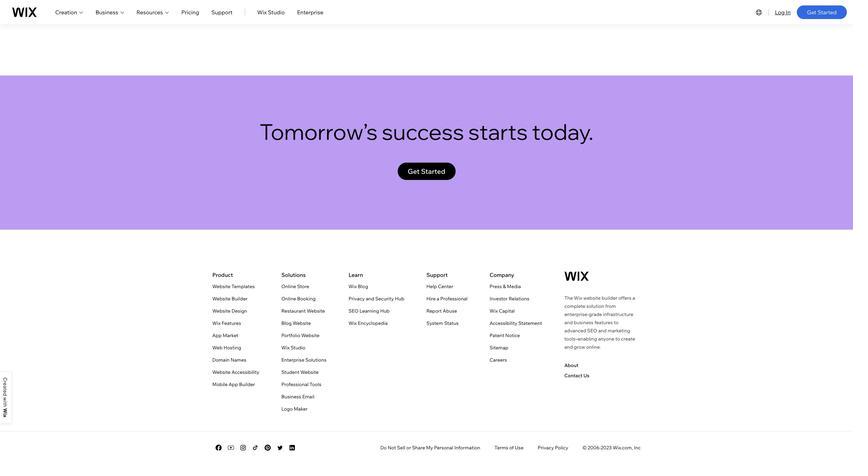 Task type: describe. For each thing, give the bounding box(es) containing it.
notice
[[506, 333, 520, 339]]

0 vertical spatial get started
[[807, 9, 837, 16]]

portfolio
[[281, 333, 300, 339]]

seo learning hub link
[[349, 307, 390, 315]]

sell
[[397, 445, 405, 451]]

system
[[427, 321, 443, 327]]

do not sell or share my personal information link
[[380, 445, 480, 451]]

my
[[358, 3, 370, 13]]

encyclopedia
[[358, 321, 388, 327]]

wix for bottommost the wix studio link
[[281, 345, 290, 351]]

maker
[[294, 406, 308, 413]]

0 vertical spatial get started link
[[797, 5, 847, 19]]

tiktok image
[[251, 444, 259, 452]]

wix blog link
[[349, 283, 368, 291]]

business for business
[[96, 9, 118, 16]]

seo learning hub
[[349, 308, 390, 314]]

capital
[[499, 308, 515, 314]]

website up wix features link at bottom left
[[212, 308, 231, 314]]

logo
[[281, 406, 293, 413]]

investor relations
[[490, 296, 530, 302]]

1 vertical spatial to
[[616, 336, 620, 342]]

today.
[[532, 118, 594, 145]]

do not sell or share my personal information
[[380, 445, 480, 451]]

accessibility statement
[[490, 321, 542, 327]]

1 horizontal spatial professional
[[441, 296, 468, 302]]

website down blog website link
[[301, 333, 320, 339]]

policy
[[555, 445, 568, 451]]

wix features link
[[212, 320, 241, 328]]

1 horizontal spatial a
[[437, 296, 439, 302]]

enterprise-
[[565, 312, 589, 318]]

business
[[574, 320, 594, 326]]

abuse
[[443, 308, 457, 314]]

0 vertical spatial to
[[614, 320, 619, 326]]

support link
[[211, 8, 233, 16]]

solution
[[587, 303, 605, 310]]

© 2006-2023 wix.com, inc
[[583, 445, 641, 451]]

store
[[297, 284, 309, 290]]

wix logo, homepage image
[[565, 272, 589, 281]]

about link
[[565, 363, 579, 369]]

starts
[[469, 118, 528, 145]]

wix capital
[[490, 308, 515, 314]]

privacy for privacy and security hub
[[349, 296, 365, 302]]

restaurant website link
[[281, 307, 325, 315]]

status
[[444, 321, 459, 327]]

help center link
[[427, 283, 453, 291]]

1 vertical spatial wix studio link
[[281, 344, 306, 352]]

restaurant website
[[281, 308, 325, 314]]

0 horizontal spatial get started
[[408, 167, 445, 176]]

1 horizontal spatial get
[[807, 9, 817, 16]]

website builder
[[212, 296, 248, 302]]

careers link
[[490, 356, 507, 364]]

learning
[[360, 308, 379, 314]]

youtube image
[[227, 444, 235, 452]]

offers
[[619, 295, 632, 301]]

wix studio for the top the wix studio link
[[257, 9, 285, 16]]

enterprise for enterprise solutions
[[281, 357, 304, 363]]

1 vertical spatial get started link
[[398, 163, 456, 180]]

website templates link
[[212, 283, 255, 291]]

personal
[[434, 445, 453, 451]]

studio for bottommost the wix studio link
[[291, 345, 306, 351]]

email
[[302, 394, 314, 400]]

mobile
[[212, 382, 228, 388]]

privacy for privacy policy
[[538, 445, 554, 451]]

wix studio for bottommost the wix studio link
[[281, 345, 306, 351]]

domain names
[[212, 357, 246, 363]]

pinterest image
[[264, 444, 272, 452]]

or
[[406, 445, 411, 451]]

grade
[[589, 312, 602, 318]]

blog website link
[[281, 320, 311, 328]]

tools–enabling
[[565, 336, 597, 342]]

website builder link
[[212, 295, 248, 303]]

privacy and security hub link
[[349, 295, 404, 303]]

facebook image
[[214, 444, 223, 452]]

i
[[287, 3, 289, 13]]

careers
[[490, 357, 507, 363]]

0 vertical spatial support
[[211, 9, 233, 16]]

product
[[212, 272, 233, 279]]

wix.com,
[[613, 445, 633, 451]]

tools
[[310, 382, 321, 388]]

press
[[490, 284, 502, 290]]

mobile app builder link
[[212, 381, 255, 389]]

press & media link
[[490, 283, 521, 291]]

wix encyclopedia link
[[349, 320, 388, 328]]

1 vertical spatial solutions
[[306, 357, 327, 363]]

website down the domain
[[212, 370, 231, 376]]

company
[[490, 272, 514, 279]]

seo inside the wix website builder offers a complete solution from enterprise-grade infrastructure and business features to advanced seo and marketing tools–enabling anyone to create and grow online.
[[587, 328, 597, 334]]

0 vertical spatial wix studio link
[[257, 8, 285, 16]]

wix for the wix encyclopedia link at the left of page
[[349, 321, 357, 327]]

a inside the wix website builder offers a complete solution from enterprise-grade infrastructure and business features to advanced seo and marketing tools–enabling anyone to create and grow online.
[[633, 295, 635, 301]]

pricing
[[181, 9, 199, 16]]

website inside the wix website builder offers a complete solution from enterprise-grade infrastructure and business features to advanced seo and marketing tools–enabling anyone to create and grow online.
[[583, 295, 601, 301]]

0 horizontal spatial seo
[[349, 308, 359, 314]]

1 horizontal spatial app
[[229, 382, 238, 388]]

logo maker link
[[281, 405, 308, 414]]

system status
[[427, 321, 459, 327]]

terms
[[495, 445, 508, 451]]

contact us link
[[565, 373, 590, 379]]

builder
[[602, 295, 618, 301]]

blog website
[[281, 321, 311, 327]]

booking
[[297, 296, 316, 302]]

anyone
[[598, 336, 615, 342]]

wix encyclopedia
[[349, 321, 388, 327]]

wix inside the wix website builder offers a complete solution from enterprise-grade infrastructure and business features to advanced seo and marketing tools–enabling anyone to create and grow online.
[[574, 295, 582, 301]]

center
[[438, 284, 453, 290]]

online.
[[586, 344, 601, 351]]

and up learning
[[366, 296, 374, 302]]

business email
[[281, 394, 314, 400]]

statement
[[519, 321, 542, 327]]

0 vertical spatial solutions
[[281, 272, 306, 279]]

create
[[621, 336, 635, 342]]

hire a professional
[[427, 296, 468, 302]]

help
[[427, 284, 437, 290]]

online store
[[281, 284, 309, 290]]

privacy policy
[[538, 445, 568, 451]]

linkedin image
[[288, 444, 296, 452]]

student website
[[281, 370, 319, 376]]

website design
[[212, 308, 247, 314]]

website down enterprise solutions link
[[301, 370, 319, 376]]

hosting
[[224, 345, 241, 351]]



Task type: vqa. For each thing, say whether or not it's contained in the screenshot.
"Website" inside the Website Accessibility link
yes



Task type: locate. For each thing, give the bounding box(es) containing it.
wix studio inside more wix pages element
[[281, 345, 306, 351]]

logo
[[326, 3, 343, 13]]

business for business email
[[281, 394, 301, 400]]

0 vertical spatial app
[[212, 333, 222, 339]]

0 horizontal spatial started
[[421, 167, 445, 176]]

business
[[96, 9, 118, 16], [281, 394, 301, 400]]

app
[[212, 333, 222, 339], [229, 382, 238, 388]]

enterprise right "i"
[[297, 9, 323, 16]]

website accessibility link
[[212, 369, 259, 377]]

online left store
[[281, 284, 296, 290]]

solutions
[[281, 272, 306, 279], [306, 357, 327, 363]]

1 vertical spatial get
[[408, 167, 420, 176]]

2006-
[[588, 445, 601, 451]]

1 vertical spatial privacy
[[538, 445, 554, 451]]

1 vertical spatial get started
[[408, 167, 445, 176]]

seo down 'business'
[[587, 328, 597, 334]]

1 horizontal spatial privacy
[[538, 445, 554, 451]]

get
[[807, 9, 817, 16], [408, 167, 420, 176]]

0 vertical spatial started
[[818, 9, 837, 16]]

wix down learn
[[349, 284, 357, 290]]

a left logo
[[319, 3, 324, 13]]

1 horizontal spatial seo
[[587, 328, 597, 334]]

wix studio left "i"
[[257, 9, 285, 16]]

accessibility
[[490, 321, 518, 327], [232, 370, 259, 376]]

builder down website accessibility link
[[239, 382, 255, 388]]

1 horizontal spatial started
[[818, 9, 837, 16]]

online inside 'link'
[[281, 296, 296, 302]]

accessibility inside accessibility statement link
[[490, 321, 518, 327]]

pricing link
[[181, 8, 199, 16]]

2023
[[601, 445, 612, 451]]

professional up the business email at the bottom left of page
[[281, 382, 309, 388]]

the
[[565, 295, 573, 301]]

press & media
[[490, 284, 521, 290]]

started
[[818, 9, 837, 16], [421, 167, 445, 176]]

0 vertical spatial online
[[281, 284, 296, 290]]

1 horizontal spatial accessibility
[[490, 321, 518, 327]]

creation
[[55, 9, 77, 16]]

complete
[[565, 303, 586, 310]]

restaurant
[[281, 308, 306, 314]]

wix for wix capital link
[[490, 308, 498, 314]]

1 horizontal spatial business
[[281, 394, 301, 400]]

1 vertical spatial professional
[[281, 382, 309, 388]]

accessibility inside website accessibility link
[[232, 370, 259, 376]]

enterprise up student
[[281, 357, 304, 363]]

wix up 'complete'
[[574, 295, 582, 301]]

0 vertical spatial builder
[[232, 296, 248, 302]]

twitter image
[[276, 444, 284, 452]]

wix for wix features link at bottom left
[[212, 321, 221, 327]]

information
[[455, 445, 480, 451]]

0 vertical spatial website
[[372, 3, 403, 13]]

web
[[212, 345, 223, 351]]

0 vertical spatial professional
[[441, 296, 468, 302]]

templates
[[232, 284, 255, 290]]

about
[[565, 363, 579, 369]]

studio inside more wix pages element
[[291, 345, 306, 351]]

sitemap
[[490, 345, 508, 351]]

investor
[[490, 296, 508, 302]]

1 vertical spatial builder
[[239, 382, 255, 388]]

in
[[786, 9, 791, 16]]

a right offers
[[633, 295, 635, 301]]

0 horizontal spatial professional
[[281, 382, 309, 388]]

0 vertical spatial seo
[[349, 308, 359, 314]]

blog down learn
[[358, 284, 368, 290]]

website up portfolio website
[[293, 321, 311, 327]]

2 for from the left
[[405, 3, 416, 13]]

and up advanced
[[565, 320, 573, 326]]

1 vertical spatial support
[[427, 272, 448, 279]]

privacy left the "policy"
[[538, 445, 554, 451]]

sitemap link
[[490, 344, 508, 352]]

0 horizontal spatial studio
[[268, 9, 285, 16]]

patent
[[490, 333, 504, 339]]

1 horizontal spatial studio
[[291, 345, 306, 351]]

hub right security
[[395, 296, 404, 302]]

log in
[[775, 9, 791, 16]]

portfolio website
[[281, 333, 320, 339]]

1 horizontal spatial for
[[405, 3, 416, 13]]

online for online store
[[281, 284, 296, 290]]

builder
[[232, 296, 248, 302], [239, 382, 255, 388]]

solutions up online store
[[281, 272, 306, 279]]

enterprise for enterprise
[[297, 9, 323, 16]]

1 vertical spatial wix studio
[[281, 345, 306, 351]]

enterprise solutions link
[[281, 356, 327, 364]]

0 vertical spatial enterprise
[[297, 9, 323, 16]]

wix left "can" at the left top of page
[[257, 9, 267, 16]]

enterprise inside more wix pages element
[[281, 357, 304, 363]]

support right pricing link
[[211, 9, 233, 16]]

success
[[382, 118, 464, 145]]

seo left learning
[[349, 308, 359, 314]]

privacy down wix blog
[[349, 296, 365, 302]]

can
[[271, 3, 285, 13]]

1 horizontal spatial get started link
[[797, 5, 847, 19]]

enterprise link
[[297, 8, 323, 16]]

web hosting
[[212, 345, 241, 351]]

to down 'infrastructure'
[[614, 320, 619, 326]]

1 horizontal spatial support
[[427, 272, 448, 279]]

website inside list item
[[372, 3, 403, 13]]

web hosting link
[[212, 344, 241, 352]]

1 vertical spatial online
[[281, 296, 296, 302]]

1 vertical spatial blog
[[281, 321, 292, 327]]

0 horizontal spatial for
[[345, 3, 357, 13]]

wix left features on the bottom left of the page
[[212, 321, 221, 327]]

2 horizontal spatial a
[[633, 295, 635, 301]]

©
[[583, 445, 587, 451]]

1 vertical spatial started
[[421, 167, 445, 176]]

1 vertical spatial app
[[229, 382, 238, 388]]

website accessibility
[[212, 370, 259, 376]]

and down features
[[598, 328, 607, 334]]

1 horizontal spatial website
[[583, 295, 601, 301]]

0 vertical spatial studio
[[268, 9, 285, 16]]

website up website design
[[212, 296, 231, 302]]

website
[[372, 3, 403, 13], [583, 295, 601, 301]]

free?
[[418, 3, 438, 13]]

1 vertical spatial website
[[583, 295, 601, 301]]

wix for wix blog link
[[349, 284, 357, 290]]

1 vertical spatial seo
[[587, 328, 597, 334]]

0 horizontal spatial a
[[319, 3, 324, 13]]

privacy policy link
[[538, 445, 568, 451]]

0 horizontal spatial app
[[212, 333, 222, 339]]

1 vertical spatial accessibility
[[232, 370, 259, 376]]

log
[[775, 9, 785, 16]]

1 horizontal spatial blog
[[358, 284, 368, 290]]

0 horizontal spatial support
[[211, 9, 233, 16]]

0 vertical spatial privacy
[[349, 296, 365, 302]]

accessibility down the names
[[232, 370, 259, 376]]

for left my
[[345, 3, 357, 13]]

help center
[[427, 284, 453, 290]]

website up solution on the bottom of page
[[583, 295, 601, 301]]

hub down security
[[380, 308, 390, 314]]

1 horizontal spatial get started
[[807, 9, 837, 16]]

online booking link
[[281, 295, 316, 303]]

0 vertical spatial business
[[96, 9, 118, 16]]

0 vertical spatial blog
[[358, 284, 368, 290]]

student website link
[[281, 369, 319, 377]]

online booking
[[281, 296, 316, 302]]

advanced
[[565, 328, 586, 334]]

0 vertical spatial hub
[[395, 296, 404, 302]]

creation button
[[55, 8, 83, 16]]

blog
[[358, 284, 368, 290], [281, 321, 292, 327]]

privacy and security hub
[[349, 296, 404, 302]]

0 vertical spatial get
[[807, 9, 817, 16]]

0 horizontal spatial business
[[96, 9, 118, 16]]

wix studio link left "i"
[[257, 8, 285, 16]]

share
[[412, 445, 425, 451]]

0 horizontal spatial get started link
[[398, 163, 456, 180]]

blog up the portfolio
[[281, 321, 292, 327]]

wix blog
[[349, 284, 368, 290]]

tomorrow's success starts today.
[[260, 118, 594, 145]]

do
[[380, 445, 387, 451]]

website down booking
[[307, 308, 325, 314]]

business inside more wix pages element
[[281, 394, 301, 400]]

for
[[345, 3, 357, 13], [405, 3, 416, 13]]

online for online booking
[[281, 296, 296, 302]]

support inside more wix pages element
[[427, 272, 448, 279]]

builder up design
[[232, 296, 248, 302]]

app market link
[[212, 332, 238, 340]]

wix
[[257, 9, 267, 16], [349, 284, 357, 290], [574, 295, 582, 301], [490, 308, 498, 314], [212, 321, 221, 327], [349, 321, 357, 327], [281, 345, 290, 351]]

language selector, english selected image
[[755, 8, 763, 16]]

created with wix image
[[3, 378, 7, 418]]

system status link
[[427, 320, 459, 328]]

for left "free?"
[[405, 3, 416, 13]]

a inside list item
[[319, 3, 324, 13]]

1 online from the top
[[281, 284, 296, 290]]

0 horizontal spatial get
[[408, 167, 420, 176]]

1 vertical spatial business
[[281, 394, 301, 400]]

app up web
[[212, 333, 222, 339]]

portfolio website link
[[281, 332, 320, 340]]

inc
[[634, 445, 641, 451]]

design
[[232, 308, 247, 314]]

studio
[[268, 9, 285, 16], [291, 345, 306, 351]]

website down product
[[212, 284, 231, 290]]

wix for the top the wix studio link
[[257, 9, 267, 16]]

0 horizontal spatial accessibility
[[232, 370, 259, 376]]

accessibility down wix capital link
[[490, 321, 518, 327]]

patent notice
[[490, 333, 520, 339]]

support up help center
[[427, 272, 448, 279]]

1 vertical spatial hub
[[380, 308, 390, 314]]

1 horizontal spatial hub
[[395, 296, 404, 302]]

0 horizontal spatial website
[[372, 3, 403, 13]]

report
[[427, 308, 442, 314]]

solutions up student website link
[[306, 357, 327, 363]]

professional tools link
[[281, 381, 321, 389]]

1 vertical spatial studio
[[291, 345, 306, 351]]

0 horizontal spatial blog
[[281, 321, 292, 327]]

2 online from the top
[[281, 296, 296, 302]]

wix left the encyclopedia
[[349, 321, 357, 327]]

learn
[[349, 272, 363, 279]]

wix down the portfolio
[[281, 345, 290, 351]]

studio left "i"
[[268, 9, 285, 16]]

contact us
[[565, 373, 590, 379]]

1 vertical spatial enterprise
[[281, 357, 304, 363]]

my
[[426, 445, 433, 451]]

professional up abuse
[[441, 296, 468, 302]]

to down marketing
[[616, 336, 620, 342]]

design
[[291, 3, 317, 13]]

1 for from the left
[[345, 3, 357, 13]]

a right hire
[[437, 296, 439, 302]]

more wix pages element
[[0, 253, 853, 465]]

website templates
[[212, 284, 255, 290]]

0 horizontal spatial hub
[[380, 308, 390, 314]]

instagram image
[[239, 444, 247, 452]]

wix studio link down the portfolio
[[281, 344, 306, 352]]

studio down portfolio website
[[291, 345, 306, 351]]

hire a professional link
[[427, 295, 468, 303]]

business inside dropdown button
[[96, 9, 118, 16]]

how can i design a logo for my website for free? list item
[[237, 0, 617, 24]]

online up restaurant
[[281, 296, 296, 302]]

0 vertical spatial wix studio
[[257, 9, 285, 16]]

and left grow
[[565, 344, 573, 351]]

us
[[584, 373, 590, 379]]

how
[[251, 3, 269, 13]]

wix left capital
[[490, 308, 498, 314]]

0 vertical spatial accessibility
[[490, 321, 518, 327]]

business email link
[[281, 393, 314, 401]]

studio for the top the wix studio link
[[268, 9, 285, 16]]

app down website accessibility
[[229, 382, 238, 388]]

wix studio down the portfolio
[[281, 345, 306, 351]]

website right my
[[372, 3, 403, 13]]

the wix website builder offers a complete solution from enterprise-grade infrastructure and business features to advanced seo and marketing tools–enabling anyone to create and grow online.
[[565, 295, 635, 351]]

0 horizontal spatial privacy
[[349, 296, 365, 302]]



